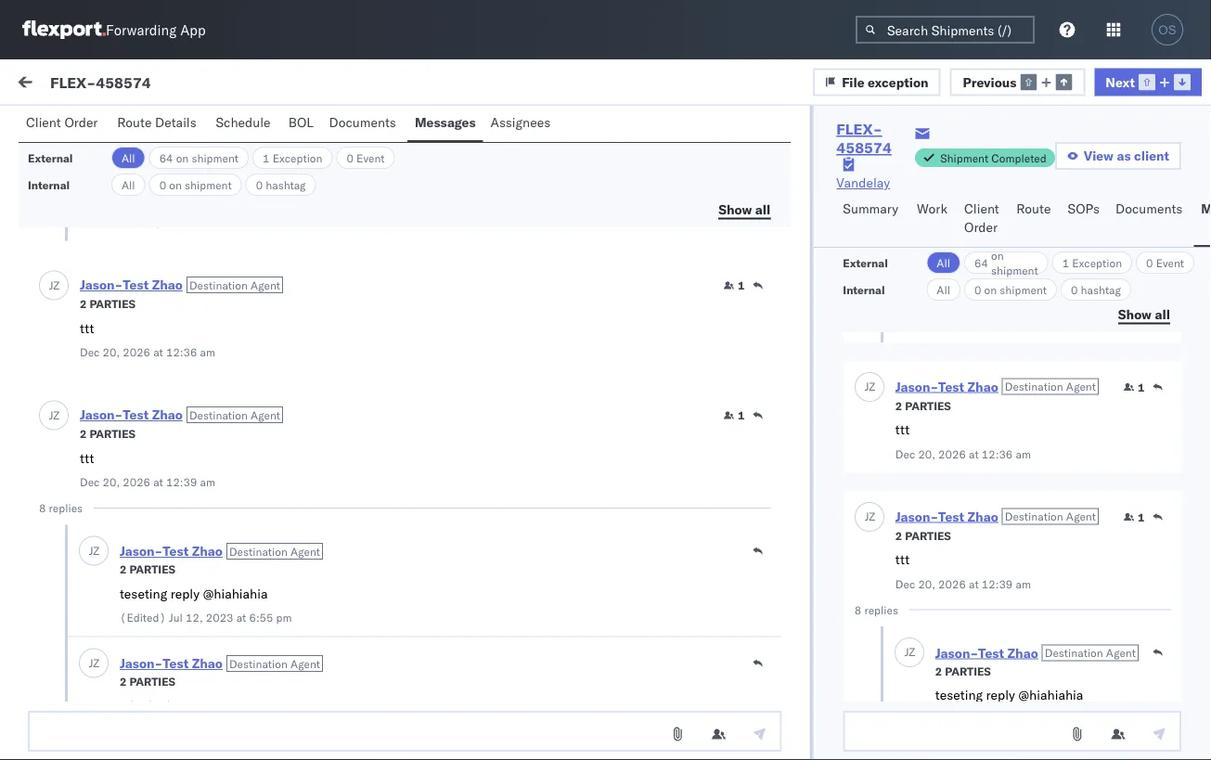 Task type: vqa. For each thing, say whether or not it's contained in the screenshot.
Messages Button
yes



Task type: describe. For each thing, give the bounding box(es) containing it.
1 horizontal spatial show
[[1118, 306, 1152, 322]]

messages button
[[407, 106, 483, 142]]

tao
[[69, 651, 91, 667]]

completed
[[991, 151, 1047, 165]]

list
[[273, 118, 296, 134]]

client order for top client order button
[[26, 114, 98, 130]]

external (0) button
[[22, 110, 117, 146]]

view as client button
[[1055, 142, 1181, 170]]

my
[[19, 71, 48, 97]]

messages
[[415, 114, 476, 130]]

(edited) inside teseting reply @hiahiahia (edited)  jul 12, 2023 at 6:55 pm
[[120, 611, 166, 625]]

route details button
[[110, 106, 208, 142]]

reply for teseting reply @hiahiahia (edited)  jul 12, 2023 at 6:55 pm
[[171, 586, 200, 602]]

sops
[[1068, 200, 1100, 217]]

@hiahiahia for teseting reply @hiahiahia
[[1018, 687, 1083, 703]]

0 on shipment for left show all button
[[159, 178, 232, 192]]

work for my
[[53, 71, 101, 97]]

1 horizontal spatial documents button
[[1108, 192, 1194, 247]]

dec 20, 2026, 12:36 am pst
[[416, 216, 592, 232]]

dec 8, 2026, 6:38 pm pst
[[416, 717, 575, 733]]

1 vertical spatial external
[[28, 151, 73, 165]]

1 vertical spatial ttt dec 20, 2026 at 12:36 am
[[895, 422, 1030, 461]]

summary
[[843, 200, 898, 217]]

1 vertical spatial show all button
[[1107, 301, 1181, 329]]

2023 inside teseting reply @hiahiahia (edited)  jul 12, 2023 at 6:55 pm
[[206, 611, 233, 625]]

8 replies for @hiahiahia
[[39, 502, 83, 516]]

forwarding app
[[106, 21, 206, 39]]

again
[[188, 698, 220, 714]]

2:53
[[204, 103, 228, 117]]

forwarding
[[106, 21, 177, 39]]

1 vertical spatial exception
[[1072, 256, 1122, 270]]

all for the bottom show all button
[[1155, 306, 1170, 322]]

20, inside the ttt dec 20, 2026 at 12:35 am
[[142, 216, 160, 230]]

work button
[[910, 192, 957, 247]]

pm inside teseting reply @hiahiahia (edited)  jul 12, 2023 at 6:55 pm
[[276, 611, 292, 625]]

3 resize handle column header from the left
[[913, 155, 936, 760]]

3 jason-test zhao from the top
[[90, 451, 188, 468]]

6:55
[[249, 611, 273, 625]]

12:39 for again
[[166, 476, 197, 490]]

8 for @hiahiahia
[[39, 502, 46, 516]]

forwarding app link
[[22, 20, 206, 39]]

bol
[[288, 114, 314, 130]]

teseting reply @hiahiahia
[[935, 687, 1083, 703]]

ttt dec 20, 2026 at 12:39 am for @hiahiahia
[[80, 450, 215, 490]]

import
[[138, 76, 177, 92]]

item/shipment
[[1014, 161, 1090, 175]]

shipment inside "64 on shipment"
[[991, 263, 1038, 277]]

pst for dec 8, 2026, 6:39 pm pst
[[552, 633, 575, 650]]

2026, for 12:36
[[466, 216, 502, 232]]

0 horizontal spatial show all button
[[707, 196, 782, 224]]

1 resize handle column header from the left
[[385, 155, 407, 760]]

previous
[[963, 74, 1016, 90]]

@hiahiahia again (edited)  jul 12, 2023 at 6:56 pm
[[120, 698, 292, 737]]

next
[[1106, 74, 1135, 90]]

64 for left show all button
[[159, 151, 173, 165]]

0 horizontal spatial documents button
[[322, 106, 407, 142]]

client
[[1134, 148, 1169, 164]]

work inside button
[[917, 200, 947, 217]]

route button
[[1009, 192, 1060, 247]]

2 vertical spatial message
[[58, 161, 102, 175]]

oct 24, 2023 at 2:53 pm
[[120, 103, 247, 117]]

0 horizontal spatial show
[[718, 201, 752, 217]]

2 horizontal spatial internal
[[843, 283, 885, 297]]

64 for the bottom show all button
[[974, 256, 988, 270]]

no
[[325, 76, 342, 92]]

message list
[[216, 118, 296, 134]]

1 horizontal spatial event
[[1156, 256, 1184, 270]]

ttt dec 20, 2026 at 12:39 am for teseting
[[895, 552, 1030, 591]]

jul inside @hiahiahia again (edited)  jul 12, 2023 at 6:56 pm
[[169, 723, 183, 737]]

msg
[[82, 400, 106, 416]]

0 vertical spatial documents
[[329, 114, 396, 130]]

6:38
[[497, 717, 526, 733]]

12, inside @hiahiahia again (edited)  jul 12, 2023 at 6:56 pm
[[186, 723, 203, 737]]

8, for dec 8, 2026, 6:39 pm pst
[[442, 633, 454, 650]]

client order for the right client order button
[[964, 200, 999, 235]]

message for (0)
[[225, 76, 280, 92]]

import work button
[[130, 59, 218, 110]]

teseting for teseting reply @hiahiahia
[[935, 687, 982, 703]]

1 vertical spatial client
[[964, 200, 999, 217]]

(0) for message (0)
[[280, 76, 304, 92]]

0 vertical spatial client order button
[[19, 106, 110, 142]]

4 resize handle column header from the left
[[1178, 155, 1200, 760]]

schedule
[[216, 114, 271, 130]]

0 horizontal spatial hashtag
[[266, 178, 306, 192]]

1 vertical spatial 0 hashtag
[[1071, 283, 1121, 297]]

am
[[545, 216, 565, 232]]

teseting reply @hiahiahia (edited)  jul 12, 2023 at 6:55 pm
[[120, 586, 292, 625]]

12, inside teseting reply @hiahiahia (edited)  jul 12, 2023 at 6:55 pm
[[186, 611, 203, 625]]

teseting for teseting reply @hiahiahia (edited)  jul 12, 2023 at 6:55 pm
[[120, 586, 167, 602]]

6:39
[[497, 633, 526, 650]]

0 vertical spatial pm
[[231, 103, 247, 117]]

route for route details
[[117, 114, 152, 130]]

2 jason-test zhao from the top
[[90, 284, 188, 301]]

12:39 for reply
[[981, 577, 1012, 591]]

view as client
[[1084, 148, 1169, 164]]

4 jason-test zhao from the top
[[90, 535, 188, 551]]

app
[[180, 21, 206, 39]]

my work
[[19, 71, 101, 97]]

1 vertical spatial hashtag
[[1081, 283, 1121, 297]]

0 vertical spatial 2023
[[161, 103, 189, 117]]

6:56
[[249, 723, 273, 737]]

assignees
[[491, 114, 550, 130]]

1 horizontal spatial order
[[964, 219, 998, 235]]

1 horizontal spatial show all
[[1118, 306, 1170, 322]]

2 vertical spatial 12:36
[[981, 447, 1012, 461]]

1 horizontal spatial 12:36
[[505, 216, 542, 232]]

12:35
[[206, 216, 237, 230]]

- for dec 20, 2026, 12:36 am pst
[[680, 216, 688, 232]]

import work
[[138, 76, 211, 92]]

related work item/shipment
[[945, 161, 1090, 175]]

route details
[[117, 114, 197, 130]]

2026, for 6:39
[[458, 633, 494, 650]]

5 jason-test zhao from the top
[[90, 619, 188, 635]]

8, for dec 8, 2026, 6:38 pm pst
[[442, 717, 454, 733]]

shipment completed
[[940, 151, 1047, 165]]

summary button
[[836, 192, 910, 247]]

6 jason-test zhao from the top
[[90, 702, 188, 718]]

at inside @hiahiahia again (edited)  jul 12, 2023 at 6:56 pm
[[236, 723, 246, 737]]

0 horizontal spatial ttt dec 20, 2026 at 12:36 am
[[80, 320, 215, 360]]

internal inside "button"
[[124, 118, 170, 134]]

0 vertical spatial order
[[64, 114, 98, 130]]

2 vertical spatial external
[[843, 256, 888, 270]]

flex-458574
[[50, 73, 151, 91]]

test msg
[[56, 400, 106, 416]]

details
[[155, 114, 197, 130]]

@ linjia test
[[56, 734, 132, 750]]

file exception
[[842, 74, 929, 90]]

message list button
[[208, 110, 303, 146]]

1 exception for the bottom show all button
[[1062, 256, 1122, 270]]

0 horizontal spatial show all
[[718, 201, 771, 217]]

pst for dec 8, 2026, 6:38 pm pst
[[552, 717, 575, 733]]

external (0)
[[30, 118, 106, 134]]

pm for 6:38
[[529, 717, 548, 733]]

as
[[1117, 148, 1131, 164]]

os
[[1159, 23, 1176, 37]]

related
[[945, 161, 984, 175]]

internal (0)
[[124, 118, 197, 134]]

previous button
[[950, 68, 1085, 96]]

exception
[[868, 74, 929, 90]]

work for related
[[986, 161, 1011, 175]]

1 horizontal spatial client order button
[[957, 192, 1009, 247]]

1 vertical spatial 12:36
[[166, 346, 197, 360]]



Task type: locate. For each thing, give the bounding box(es) containing it.
work up external (0)
[[53, 71, 101, 97]]

pst right 'am'
[[569, 216, 592, 232]]

1 vertical spatial show all
[[1118, 306, 1170, 322]]

2026, left 6:39
[[458, 633, 494, 650]]

client
[[26, 114, 61, 130], [964, 200, 999, 217]]

1 jul from the top
[[169, 611, 183, 625]]

0 vertical spatial pst
[[569, 216, 592, 232]]

linjia
[[69, 734, 103, 750]]

1 vertical spatial all
[[1155, 306, 1170, 322]]

(0) up bol
[[280, 76, 304, 92]]

1 vertical spatial pm
[[276, 611, 292, 625]]

2 - from the top
[[680, 633, 688, 650]]

1 horizontal spatial 8 replies
[[854, 603, 898, 617]]

applied
[[382, 76, 426, 92]]

message up schedule
[[225, 76, 280, 92]]

work up the oct 24, 2023 at 2:53 pm
[[180, 76, 211, 92]]

2023 left 6:55 at the bottom left of the page
[[206, 611, 233, 625]]

jason-test zhao
[[90, 201, 188, 217], [90, 284, 188, 301], [90, 451, 188, 468], [90, 535, 188, 551], [90, 619, 188, 635], [90, 702, 188, 718]]

2 8, from the top
[[442, 717, 454, 733]]

(0) inside "button"
[[173, 118, 197, 134]]

at
[[191, 103, 201, 117], [193, 216, 203, 230], [153, 346, 163, 360], [968, 447, 978, 461], [153, 476, 163, 490], [968, 577, 978, 591], [236, 611, 246, 625], [236, 723, 246, 737]]

internal (0) button
[[117, 110, 208, 146]]

test
[[56, 400, 78, 416], [56, 567, 78, 583]]

(0) inside button
[[82, 118, 106, 134]]

(0) down the oct 24, 2023 at 2:53 pm
[[173, 118, 197, 134]]

dec inside the ttt dec 20, 2026 at 12:35 am
[[120, 216, 140, 230]]

0 horizontal spatial route
[[117, 114, 152, 130]]

1 vertical spatial reply
[[986, 687, 1015, 703]]

internal down external (0) button
[[28, 178, 70, 192]]

next button
[[1094, 68, 1202, 96]]

am inside the ttt dec 20, 2026 at 12:35 am
[[240, 216, 255, 230]]

1 exception down sops "button"
[[1062, 256, 1122, 270]]

2 parties button
[[120, 166, 175, 182], [80, 296, 136, 312], [895, 397, 951, 413], [80, 426, 136, 442], [895, 527, 951, 543], [120, 561, 175, 577], [935, 663, 991, 679], [120, 673, 175, 690]]

at inside the ttt dec 20, 2026 at 12:35 am
[[193, 216, 203, 230]]

jul inside teseting reply @hiahiahia (edited)  jul 12, 2023 at 6:55 pm
[[169, 611, 183, 625]]

jul left 6:55 at the bottom left of the page
[[169, 611, 183, 625]]

message down external (0) button
[[58, 161, 102, 175]]

external down my work
[[30, 118, 78, 134]]

test
[[163, 148, 189, 164], [131, 201, 156, 217], [123, 277, 149, 293], [131, 284, 156, 301], [938, 379, 964, 395], [123, 407, 149, 423], [131, 451, 156, 468], [938, 509, 964, 525], [131, 535, 156, 551], [163, 543, 189, 560], [131, 619, 156, 635], [978, 645, 1004, 661], [163, 656, 189, 672], [131, 702, 156, 718], [106, 734, 132, 750]]

reply inside teseting reply @hiahiahia (edited)  jul 12, 2023 at 6:55 pm
[[171, 586, 200, 602]]

replies
[[49, 502, 83, 516], [864, 603, 898, 617]]

work down related
[[917, 200, 947, 217]]

at inside teseting reply @hiahiahia (edited)  jul 12, 2023 at 6:55 pm
[[236, 611, 246, 625]]

work right related
[[986, 161, 1011, 175]]

@
[[56, 651, 66, 667], [56, 734, 66, 750]]

jul
[[169, 611, 183, 625], [169, 723, 183, 737]]

client order button down my work
[[19, 106, 110, 142]]

2026, left 'am'
[[466, 216, 502, 232]]

2026, for 6:38
[[458, 717, 494, 733]]

1 horizontal spatial route
[[1016, 200, 1051, 217]]

1 horizontal spatial work
[[986, 161, 1011, 175]]

view
[[1084, 148, 1114, 164]]

0 vertical spatial client
[[26, 114, 61, 130]]

0 horizontal spatial 8 replies
[[39, 502, 83, 516]]

2 test from the top
[[56, 567, 78, 583]]

8, left 6:38
[[442, 717, 454, 733]]

client order down my work
[[26, 114, 98, 130]]

documents button down filters at left
[[322, 106, 407, 142]]

1 vertical spatial documents button
[[1108, 192, 1194, 247]]

0 vertical spatial show all
[[718, 201, 771, 217]]

1 vertical spatial -
[[680, 633, 688, 650]]

2 vertical spatial internal
[[843, 283, 885, 297]]

1 horizontal spatial ttt dec 20, 2026 at 12:36 am
[[895, 422, 1030, 461]]

0 vertical spatial teseting
[[120, 586, 167, 602]]

test left msg
[[56, 400, 78, 416]]

0 vertical spatial work
[[180, 76, 211, 92]]

replies for @hiahiahia
[[49, 502, 83, 516]]

all button
[[111, 147, 145, 169], [111, 174, 145, 196], [926, 251, 961, 274], [926, 278, 961, 301]]

event
[[356, 151, 385, 165], [1156, 256, 1184, 270]]

jason-test zhao destination agent
[[120, 148, 320, 164], [80, 277, 280, 293], [895, 379, 1095, 395], [80, 407, 280, 423], [895, 509, 1095, 525], [120, 543, 320, 560], [935, 645, 1135, 661], [120, 656, 320, 672]]

message
[[225, 76, 280, 92], [216, 118, 270, 134], [58, 161, 102, 175]]

0 horizontal spatial reply
[[171, 586, 200, 602]]

flex- 458574 link
[[836, 120, 915, 157]]

1 horizontal spatial 0 hashtag
[[1071, 283, 1121, 297]]

1 12, from the top
[[186, 611, 203, 625]]

sops button
[[1060, 192, 1108, 247]]

0 vertical spatial external
[[30, 118, 78, 134]]

1 horizontal spatial teseting
[[935, 687, 982, 703]]

1 horizontal spatial (0)
[[173, 118, 197, 134]]

2 horizontal spatial @hiahiahia
[[1018, 687, 1083, 703]]

None text field
[[28, 711, 782, 752], [843, 711, 1181, 752], [28, 711, 782, 752], [843, 711, 1181, 752]]

flexport. image
[[22, 20, 106, 39]]

client down related
[[964, 200, 999, 217]]

route inside button
[[117, 114, 152, 130]]

0 vertical spatial route
[[117, 114, 152, 130]]

1 vertical spatial 12:39
[[981, 577, 1012, 591]]

1 vertical spatial pst
[[552, 633, 575, 650]]

internal down 24,
[[124, 118, 170, 134]]

resize handle column header
[[385, 155, 407, 760], [649, 155, 672, 760], [913, 155, 936, 760], [1178, 155, 1200, 760]]

pm
[[231, 103, 247, 117], [276, 611, 292, 625], [276, 723, 292, 737]]

1 vertical spatial documents
[[1116, 200, 1183, 217]]

0 vertical spatial 0 event
[[347, 151, 385, 165]]

pm inside @hiahiahia again (edited)  jul 12, 2023 at 6:56 pm
[[276, 723, 292, 737]]

pst right 6:38
[[552, 717, 575, 733]]

0 vertical spatial 8,
[[442, 633, 454, 650]]

client order right work button
[[964, 200, 999, 235]]

0 horizontal spatial event
[[356, 151, 385, 165]]

0 horizontal spatial 1 exception
[[263, 151, 322, 165]]

pm
[[529, 633, 548, 650], [529, 717, 548, 733]]

1 vertical spatial work
[[986, 161, 1011, 175]]

1 test from the top
[[56, 400, 78, 416]]

1 vertical spatial 8 replies
[[854, 603, 898, 617]]

0 on shipment down 'route' 'button'
[[974, 283, 1047, 297]]

2 pm from the top
[[529, 717, 548, 733]]

0 horizontal spatial exception
[[273, 151, 322, 165]]

@ for @ linjia test
[[56, 734, 66, 750]]

1 vertical spatial 2023
[[206, 611, 233, 625]]

2 horizontal spatial (0)
[[280, 76, 304, 92]]

pm right 6:38
[[529, 717, 548, 733]]

0 vertical spatial 0 hashtag
[[256, 178, 306, 192]]

parties
[[129, 168, 175, 181], [89, 297, 136, 311], [905, 399, 951, 413], [89, 427, 136, 441], [905, 529, 951, 543], [129, 563, 175, 577], [944, 664, 991, 678], [129, 675, 175, 689]]

1 horizontal spatial internal
[[124, 118, 170, 134]]

2 horizontal spatial 12:36
[[981, 447, 1012, 461]]

os button
[[1146, 8, 1189, 51]]

1 vertical spatial event
[[1156, 256, 1184, 270]]

destination
[[229, 149, 288, 163], [189, 278, 248, 292], [1004, 380, 1063, 394], [189, 408, 248, 422], [1004, 510, 1063, 524], [229, 545, 288, 558], [1044, 646, 1103, 660], [229, 657, 288, 671]]

z
[[53, 278, 60, 292], [67, 287, 72, 298], [868, 380, 875, 394], [53, 408, 60, 422], [868, 510, 875, 524], [67, 537, 72, 549], [93, 544, 99, 558], [67, 621, 72, 632], [908, 645, 915, 659], [93, 656, 99, 670], [67, 704, 72, 716]]

1
[[263, 151, 270, 165], [1062, 256, 1069, 270], [738, 279, 745, 293], [1137, 380, 1144, 394], [738, 409, 745, 423], [1137, 510, 1144, 524]]

2023 down again
[[206, 723, 233, 737]]

zhao
[[192, 148, 223, 164], [159, 201, 188, 217], [152, 277, 183, 293], [159, 284, 188, 301], [967, 379, 998, 395], [152, 407, 183, 423], [159, 451, 188, 468], [967, 509, 998, 525], [159, 535, 188, 551], [192, 543, 223, 560], [159, 619, 188, 635], [1007, 645, 1038, 661], [192, 656, 223, 672], [159, 702, 188, 718]]

liu
[[94, 651, 115, 667]]

1 vertical spatial 64
[[974, 256, 988, 270]]

0 on shipment
[[159, 178, 232, 192], [974, 283, 1047, 297]]

12:36
[[505, 216, 542, 232], [166, 346, 197, 360], [981, 447, 1012, 461]]

1 vertical spatial pm
[[529, 717, 548, 733]]

64
[[159, 151, 173, 165], [974, 256, 988, 270]]

0 horizontal spatial all
[[755, 201, 771, 217]]

order right work button
[[964, 219, 998, 235]]

1 pm from the top
[[529, 633, 548, 650]]

internal
[[124, 118, 170, 134], [28, 178, 70, 192], [843, 283, 885, 297]]

pm right 6:55 at the bottom left of the page
[[276, 611, 292, 625]]

message for list
[[216, 118, 270, 134]]

0 horizontal spatial 0 on shipment
[[159, 178, 232, 192]]

2026
[[163, 216, 190, 230], [123, 346, 150, 360], [938, 447, 966, 461], [123, 476, 150, 490], [938, 577, 966, 591]]

@ for @ tao liu
[[56, 651, 66, 667]]

documents down filters at left
[[329, 114, 396, 130]]

am
[[240, 216, 255, 230], [200, 346, 215, 360], [1015, 447, 1030, 461], [200, 476, 215, 490], [1015, 577, 1030, 591]]

0 vertical spatial jul
[[169, 611, 183, 625]]

1 - from the top
[[680, 216, 688, 232]]

client order button down related
[[957, 192, 1009, 247]]

0 vertical spatial 64 on shipment
[[159, 151, 239, 165]]

1 @ from the top
[[56, 651, 66, 667]]

2026, left 6:38
[[458, 717, 494, 733]]

@hiahiahia for teseting reply @hiahiahia (edited)  jul 12, 2023 at 6:55 pm
[[203, 586, 268, 602]]

file
[[842, 74, 865, 90]]

2023 inside @hiahiahia again (edited)  jul 12, 2023 at 6:56 pm
[[206, 723, 233, 737]]

1 horizontal spatial 64 on shipment
[[974, 248, 1038, 277]]

teseting inside teseting reply @hiahiahia (edited)  jul 12, 2023 at 6:55 pm
[[120, 586, 167, 602]]

all for left show all button
[[755, 201, 771, 217]]

message down 2:53
[[216, 118, 270, 134]]

64 on shipment down details
[[159, 151, 239, 165]]

test for test
[[56, 567, 78, 583]]

pst for dec 20, 2026, 12:36 am pst
[[569, 216, 592, 232]]

1 exception down list
[[263, 151, 322, 165]]

0 vertical spatial test
[[56, 400, 78, 416]]

1 8, from the top
[[442, 633, 454, 650]]

hashtag down sops "button"
[[1081, 283, 1121, 297]]

1 horizontal spatial client
[[964, 200, 999, 217]]

@hiahiahia inside teseting reply @hiahiahia (edited)  jul 12, 2023 at 6:55 pm
[[203, 586, 268, 602]]

all
[[122, 151, 135, 165], [122, 178, 135, 192], [937, 256, 950, 270], [937, 283, 950, 297]]

ttt dec 20, 2026 at 12:36 am
[[80, 320, 215, 360], [895, 422, 1030, 461]]

0 horizontal spatial 64 on shipment
[[159, 151, 239, 165]]

1 vertical spatial jul
[[169, 723, 183, 737]]

0 horizontal spatial client order
[[26, 114, 98, 130]]

1 horizontal spatial documents
[[1116, 200, 1183, 217]]

(edited) inside @hiahiahia again (edited)  jul 12, 2023 at 6:56 pm
[[120, 723, 166, 737]]

1 horizontal spatial @hiahiahia
[[203, 586, 268, 602]]

1 vertical spatial 8,
[[442, 717, 454, 733]]

assignees button
[[483, 106, 561, 142]]

route for route
[[1016, 200, 1051, 217]]

external down summary button
[[843, 256, 888, 270]]

documents
[[329, 114, 396, 130], [1116, 200, 1183, 217]]

1 vertical spatial client order button
[[957, 192, 1009, 247]]

1 vertical spatial teseting
[[935, 687, 982, 703]]

filters
[[345, 76, 379, 92]]

0 horizontal spatial 12:39
[[166, 476, 197, 490]]

jul right @ linjia test
[[169, 723, 183, 737]]

pst
[[569, 216, 592, 232], [552, 633, 575, 650], [552, 717, 575, 733]]

0 vertical spatial 1 exception
[[263, 151, 322, 165]]

work inside button
[[180, 76, 211, 92]]

1 horizontal spatial show all button
[[1107, 301, 1181, 329]]

0 vertical spatial @
[[56, 651, 66, 667]]

pm for 6:39
[[529, 633, 548, 650]]

no filters applied
[[325, 76, 426, 92]]

0 horizontal spatial teseting
[[120, 586, 167, 602]]

2026 inside the ttt dec 20, 2026 at 12:35 am
[[163, 216, 190, 230]]

ttt dec 20, 2026 at 12:35 am
[[120, 190, 255, 230]]

0 vertical spatial 12:39
[[166, 476, 197, 490]]

Search Shipments (/) text field
[[856, 16, 1035, 44]]

message (0)
[[225, 76, 304, 92]]

bol button
[[281, 106, 322, 142]]

pst right 6:39
[[552, 633, 575, 650]]

2 jul from the top
[[169, 723, 183, 737]]

1 vertical spatial (edited)
[[120, 723, 166, 737]]

1 horizontal spatial hashtag
[[1081, 283, 1121, 297]]

2023 up internal (0)
[[161, 103, 189, 117]]

test up tao
[[56, 567, 78, 583]]

1 vertical spatial client order
[[964, 200, 999, 235]]

1 horizontal spatial 0 event
[[1146, 256, 1184, 270]]

@ left linjia
[[56, 734, 66, 750]]

0 horizontal spatial (0)
[[82, 118, 106, 134]]

0 vertical spatial ttt dec 20, 2026 at 12:36 am
[[80, 320, 215, 360]]

exception down sops "button"
[[1072, 256, 1122, 270]]

0
[[347, 151, 354, 165], [159, 178, 166, 192], [256, 178, 263, 192], [1146, 256, 1153, 270], [974, 283, 981, 297], [1071, 283, 1078, 297]]

exception
[[273, 151, 322, 165], [1072, 256, 1122, 270]]

exception down "bol" button
[[273, 151, 322, 165]]

external inside button
[[30, 118, 78, 134]]

oct
[[120, 103, 138, 117]]

1 vertical spatial message
[[216, 118, 270, 134]]

8 replies
[[39, 502, 83, 516], [854, 603, 898, 617]]

1 horizontal spatial all
[[1155, 306, 1170, 322]]

shipment
[[940, 151, 989, 165]]

reply for teseting reply @hiahiahia
[[986, 687, 1015, 703]]

test for test msg
[[56, 400, 78, 416]]

0 vertical spatial 8
[[39, 502, 46, 516]]

show
[[718, 201, 752, 217], [1118, 306, 1152, 322]]

(0) for external (0)
[[82, 118, 106, 134]]

0 vertical spatial documents button
[[322, 106, 407, 142]]

work
[[53, 71, 101, 97], [986, 161, 1011, 175]]

0 horizontal spatial 8
[[39, 502, 46, 516]]

route
[[117, 114, 152, 130], [1016, 200, 1051, 217]]

64 inside "64 on shipment"
[[974, 256, 988, 270]]

dec 8, 2026, 6:39 pm pst
[[416, 633, 575, 650]]

0 vertical spatial hashtag
[[266, 178, 306, 192]]

2 vertical spatial 2026,
[[458, 717, 494, 733]]

all
[[755, 201, 771, 217], [1155, 306, 1170, 322]]

- for dec 8, 2026, 6:38 pm pst
[[680, 717, 688, 733]]

documents button down client
[[1108, 192, 1194, 247]]

- for dec 8, 2026, 6:39 pm pst
[[680, 633, 688, 650]]

0 vertical spatial 2026,
[[466, 216, 502, 232]]

replies for teseting
[[864, 603, 898, 617]]

8 for teseting
[[854, 603, 861, 617]]

on inside "64 on shipment"
[[991, 248, 1004, 262]]

8
[[39, 502, 46, 516], [854, 603, 861, 617]]

0 hashtag down list
[[256, 178, 306, 192]]

vandelay link
[[836, 174, 890, 192]]

2 @ from the top
[[56, 734, 66, 750]]

0 on shipment for the bottom show all button
[[974, 283, 1047, 297]]

message inside message list button
[[216, 118, 270, 134]]

0 vertical spatial pm
[[529, 633, 548, 650]]

on
[[176, 151, 189, 165], [169, 178, 182, 192], [991, 248, 1004, 262], [984, 283, 997, 297]]

0 horizontal spatial 12:36
[[166, 346, 197, 360]]

@ tao liu
[[56, 651, 115, 667]]

8, left 6:39
[[442, 633, 454, 650]]

1 jason-test zhao from the top
[[90, 201, 188, 217]]

jason-test zhao button
[[120, 148, 223, 164], [80, 277, 183, 293], [895, 379, 998, 395], [80, 407, 183, 423], [895, 509, 998, 525], [120, 543, 223, 560], [935, 645, 1038, 661], [120, 656, 223, 672]]

12, left 6:55 at the bottom left of the page
[[186, 611, 203, 625]]

2 12, from the top
[[186, 723, 203, 737]]

@ left tao
[[56, 651, 66, 667]]

shipment
[[192, 151, 239, 165], [185, 178, 232, 192], [991, 263, 1038, 277], [1000, 283, 1047, 297]]

(0) for internal (0)
[[173, 118, 197, 134]]

1 vertical spatial internal
[[28, 178, 70, 192]]

@hiahiahia inside @hiahiahia again (edited)  jul 12, 2023 at 6:56 pm
[[120, 698, 185, 714]]

internal down summary button
[[843, 283, 885, 297]]

vandelay
[[836, 174, 890, 191]]

2 vertical spatial pm
[[276, 723, 292, 737]]

0 horizontal spatial client
[[26, 114, 61, 130]]

route inside 'button'
[[1016, 200, 1051, 217]]

2 (edited) from the top
[[120, 723, 166, 737]]

ttt inside the ttt dec 20, 2026 at 12:35 am
[[120, 190, 134, 206]]

documents down client
[[1116, 200, 1183, 217]]

work
[[180, 76, 211, 92], [917, 200, 947, 217]]

(0)
[[280, 76, 304, 92], [82, 118, 106, 134], [173, 118, 197, 134]]

0 vertical spatial 12:36
[[505, 216, 542, 232]]

show all button
[[707, 196, 782, 224], [1107, 301, 1181, 329]]

1 exception for left show all button
[[263, 151, 322, 165]]

3 - from the top
[[680, 717, 688, 733]]

(0) down "flex-458574"
[[82, 118, 106, 134]]

1 vertical spatial 0 event
[[1146, 256, 1184, 270]]

64 on shipment down 'route' 'button'
[[974, 248, 1038, 277]]

0 hashtag down sops "button"
[[1071, 283, 1121, 297]]

12, down again
[[186, 723, 203, 737]]

0 vertical spatial ttt dec 20, 2026 at 12:39 am
[[80, 450, 215, 490]]

order down my work
[[64, 114, 98, 130]]

2 resize handle column header from the left
[[649, 155, 672, 760]]

2026,
[[466, 216, 502, 232], [458, 633, 494, 650], [458, 717, 494, 733]]

64 on shipment
[[159, 151, 239, 165], [974, 248, 1038, 277]]

pm right 6:39
[[529, 633, 548, 650]]

pm up message list
[[231, 103, 247, 117]]

hashtag down list
[[266, 178, 306, 192]]

0 horizontal spatial 0 hashtag
[[256, 178, 306, 192]]

24,
[[141, 103, 158, 117]]

external down external (0) button
[[28, 151, 73, 165]]

0 on shipment up 12:35
[[159, 178, 232, 192]]

8 replies for teseting
[[854, 603, 898, 617]]

1 (edited) from the top
[[120, 611, 166, 625]]

pm right 6:56
[[276, 723, 292, 737]]

client down my at top left
[[26, 114, 61, 130]]

1 exception
[[263, 151, 322, 165], [1062, 256, 1122, 270]]

schedule button
[[208, 106, 281, 142]]

0 vertical spatial reply
[[171, 586, 200, 602]]

documents button
[[322, 106, 407, 142], [1108, 192, 1194, 247]]



